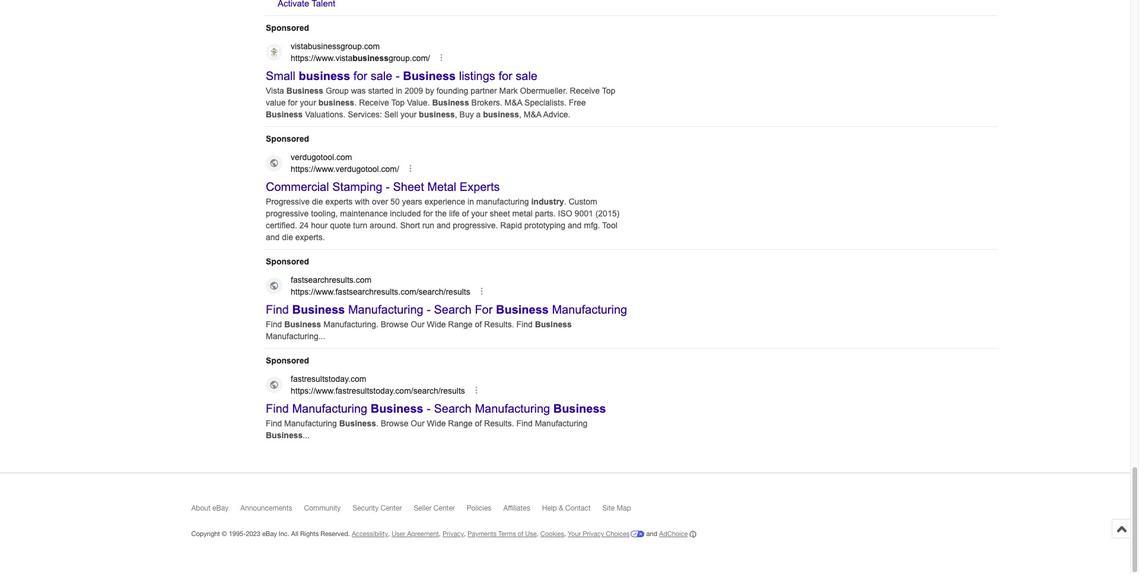 Task type: vqa. For each thing, say whether or not it's contained in the screenshot.
&
yes



Task type: locate. For each thing, give the bounding box(es) containing it.
about
[[191, 505, 210, 513]]

privacy link
[[443, 531, 464, 538]]

1 privacy from the left
[[443, 531, 464, 538]]

cookies link
[[540, 531, 564, 538]]

ebay left inc.
[[262, 531, 277, 538]]

terms
[[498, 531, 516, 538]]

map
[[617, 505, 631, 513]]

, left your at the bottom
[[564, 531, 566, 538]]

privacy right your at the bottom
[[583, 531, 604, 538]]

4 , from the left
[[537, 531, 539, 538]]

privacy down the seller center link
[[443, 531, 464, 538]]

and adchoice
[[645, 531, 688, 538]]

0 horizontal spatial privacy
[[443, 531, 464, 538]]

privacy
[[443, 531, 464, 538], [583, 531, 604, 538]]

about ebay
[[191, 505, 229, 513]]

announcements
[[240, 505, 292, 513]]

center inside "link"
[[381, 505, 402, 513]]

center right seller
[[434, 505, 455, 513]]

1 center from the left
[[381, 505, 402, 513]]

, left user on the bottom
[[388, 531, 390, 538]]

1 horizontal spatial privacy
[[583, 531, 604, 538]]

ebay right about
[[212, 505, 229, 513]]

, left cookies
[[537, 531, 539, 538]]

affiliates
[[503, 505, 530, 513]]

0 vertical spatial ebay
[[212, 505, 229, 513]]

,
[[388, 531, 390, 538], [439, 531, 441, 538], [464, 531, 466, 538], [537, 531, 539, 538], [564, 531, 566, 538]]

©
[[222, 531, 227, 538]]

center right security
[[381, 505, 402, 513]]

rights
[[300, 531, 319, 538]]

seller center
[[414, 505, 455, 513]]

1 vertical spatial ebay
[[262, 531, 277, 538]]

, left privacy link in the left of the page
[[439, 531, 441, 538]]

payments
[[468, 531, 497, 538]]

policies
[[467, 505, 491, 513]]

center
[[381, 505, 402, 513], [434, 505, 455, 513]]

3 , from the left
[[464, 531, 466, 538]]

2 center from the left
[[434, 505, 455, 513]]

adchoice link
[[659, 531, 697, 538]]

accessibility
[[352, 531, 388, 538]]

main content
[[123, 0, 1007, 459]]

1 , from the left
[[388, 531, 390, 538]]

your privacy choices link
[[568, 531, 645, 538]]

accessibility link
[[352, 531, 388, 538]]

ebay
[[212, 505, 229, 513], [262, 531, 277, 538]]

1 horizontal spatial center
[[434, 505, 455, 513]]

center for security center
[[381, 505, 402, 513]]

community
[[304, 505, 341, 513]]

choices
[[606, 531, 630, 538]]

0 horizontal spatial center
[[381, 505, 402, 513]]

, left payments
[[464, 531, 466, 538]]



Task type: describe. For each thing, give the bounding box(es) containing it.
inc.
[[279, 531, 289, 538]]

help & contact
[[542, 505, 591, 513]]

2 privacy from the left
[[583, 531, 604, 538]]

center for seller center
[[434, 505, 455, 513]]

seller center link
[[414, 505, 467, 518]]

adchoice
[[659, 531, 688, 538]]

site
[[603, 505, 615, 513]]

of
[[518, 531, 523, 538]]

community link
[[304, 505, 353, 518]]

site map link
[[603, 505, 643, 518]]

security center
[[353, 505, 402, 513]]

agreement
[[407, 531, 439, 538]]

copyright © 1995-2023 ebay inc. all rights reserved. accessibility , user agreement , privacy , payments terms of use , cookies , your privacy choices
[[191, 531, 630, 538]]

2 , from the left
[[439, 531, 441, 538]]

5 , from the left
[[564, 531, 566, 538]]

1995-
[[229, 531, 246, 538]]

help
[[542, 505, 557, 513]]

your
[[568, 531, 581, 538]]

affiliates link
[[503, 505, 542, 518]]

security
[[353, 505, 379, 513]]

2023
[[246, 531, 260, 538]]

announcements link
[[240, 505, 304, 518]]

help & contact link
[[542, 505, 603, 518]]

site map
[[603, 505, 631, 513]]

1 horizontal spatial ebay
[[262, 531, 277, 538]]

seller
[[414, 505, 432, 513]]

contact
[[565, 505, 591, 513]]

and
[[646, 531, 657, 538]]

cookies
[[540, 531, 564, 538]]

use
[[525, 531, 537, 538]]

user agreement link
[[392, 531, 439, 538]]

&
[[559, 505, 563, 513]]

payments terms of use link
[[468, 531, 537, 538]]

reserved.
[[321, 531, 350, 538]]

security center link
[[353, 505, 414, 518]]

about ebay link
[[191, 505, 240, 518]]

copyright
[[191, 531, 220, 538]]

policies link
[[467, 505, 503, 518]]

0 horizontal spatial ebay
[[212, 505, 229, 513]]

user
[[392, 531, 405, 538]]

all
[[291, 531, 298, 538]]



